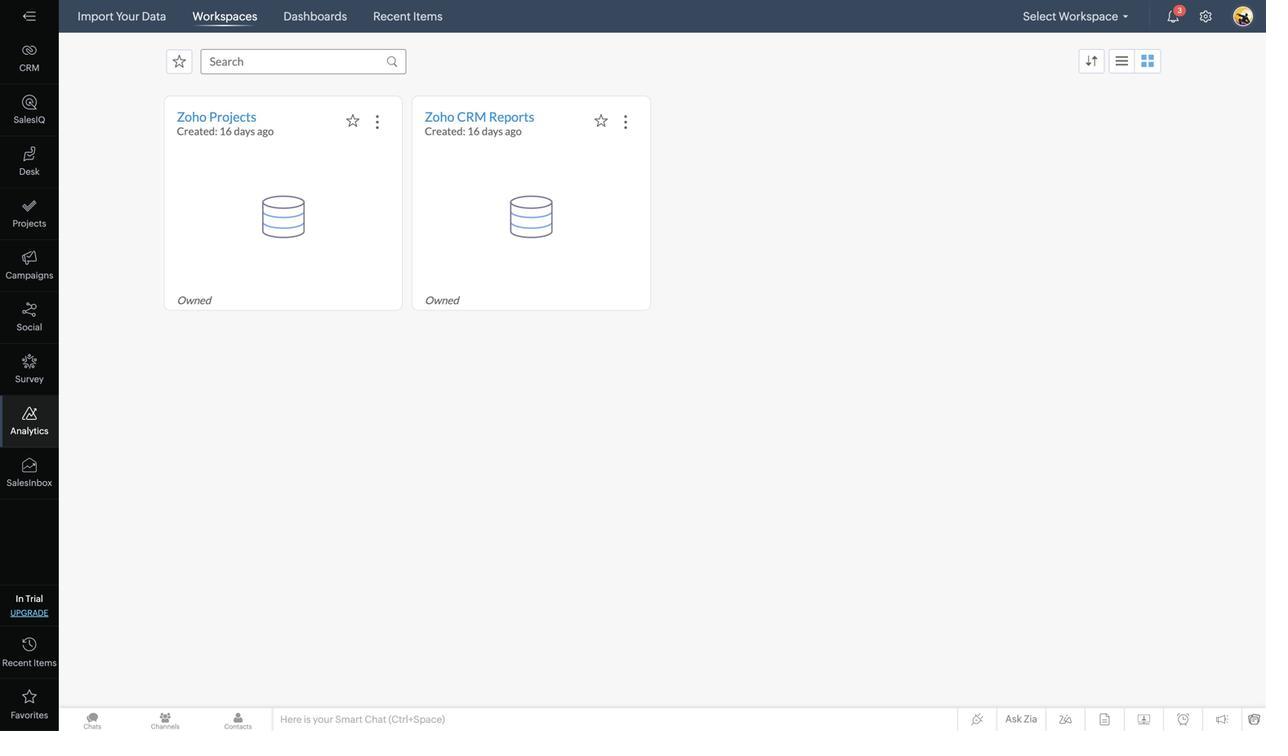 Task type: vqa. For each thing, say whether or not it's contained in the screenshot.
library link
no



Task type: locate. For each thing, give the bounding box(es) containing it.
smart
[[335, 714, 363, 725]]

items
[[413, 10, 443, 23], [34, 658, 57, 668]]

campaigns
[[5, 270, 53, 281]]

contacts image
[[205, 708, 272, 731]]

import your data
[[78, 10, 166, 23]]

1 horizontal spatial recent
[[373, 10, 411, 23]]

favorites
[[11, 710, 48, 720]]

1 vertical spatial recent items
[[2, 658, 57, 668]]

0 vertical spatial items
[[413, 10, 443, 23]]

0 horizontal spatial recent items
[[2, 658, 57, 668]]

1 vertical spatial recent
[[2, 658, 32, 668]]

crm link
[[0, 33, 59, 85]]

dashboards link
[[277, 0, 354, 33]]

chat
[[365, 714, 386, 725]]

recent items
[[373, 10, 443, 23], [2, 658, 57, 668]]

0 vertical spatial recent items
[[373, 10, 443, 23]]

0 vertical spatial recent
[[373, 10, 411, 23]]

zia
[[1024, 714, 1037, 725]]

projects link
[[0, 188, 59, 240]]

select
[[1023, 10, 1056, 23]]

here
[[280, 714, 302, 725]]

workspaces link
[[186, 0, 264, 33]]

your
[[116, 10, 139, 23]]

recent down upgrade
[[2, 658, 32, 668]]

ask zia
[[1005, 714, 1037, 725]]

is
[[304, 714, 311, 725]]

1 vertical spatial items
[[34, 658, 57, 668]]

0 horizontal spatial recent
[[2, 658, 32, 668]]

salesiq
[[14, 115, 45, 125]]

desk link
[[0, 136, 59, 188]]

channels image
[[132, 708, 199, 731]]

social
[[17, 322, 42, 332]]

recent
[[373, 10, 411, 23], [2, 658, 32, 668]]

here is your smart chat (ctrl+space)
[[280, 714, 445, 725]]

dashboards
[[284, 10, 347, 23]]

recent right dashboards link on the left of the page
[[373, 10, 411, 23]]

crm
[[19, 63, 40, 73]]

survey
[[15, 374, 44, 384]]

1 horizontal spatial recent items
[[373, 10, 443, 23]]

3
[[1178, 6, 1182, 15]]

configure settings image
[[1199, 10, 1212, 23]]

upgrade
[[10, 608, 48, 618]]

ask
[[1005, 714, 1022, 725]]



Task type: describe. For each thing, give the bounding box(es) containing it.
select workspace
[[1023, 10, 1118, 23]]

social link
[[0, 292, 59, 344]]

(ctrl+space)
[[388, 714, 445, 725]]

trial
[[25, 594, 43, 604]]

chats image
[[59, 708, 126, 731]]

survey link
[[0, 344, 59, 396]]

notifications image
[[1166, 10, 1180, 23]]

your
[[313, 714, 333, 725]]

salesinbox link
[[0, 448, 59, 500]]

in trial upgrade
[[10, 594, 48, 618]]

import your data link
[[71, 0, 173, 33]]

data
[[142, 10, 166, 23]]

campaigns link
[[0, 240, 59, 292]]

projects
[[13, 219, 46, 229]]

recent items link
[[367, 0, 449, 33]]

analytics link
[[0, 396, 59, 448]]

workspaces
[[192, 10, 257, 23]]

workspace
[[1059, 10, 1118, 23]]

desk
[[19, 167, 40, 177]]

analytics
[[10, 426, 49, 436]]

0 horizontal spatial items
[[34, 658, 57, 668]]

salesinbox
[[7, 478, 52, 488]]

in
[[16, 594, 24, 604]]

1 horizontal spatial items
[[413, 10, 443, 23]]

import
[[78, 10, 114, 23]]

salesiq link
[[0, 85, 59, 136]]



